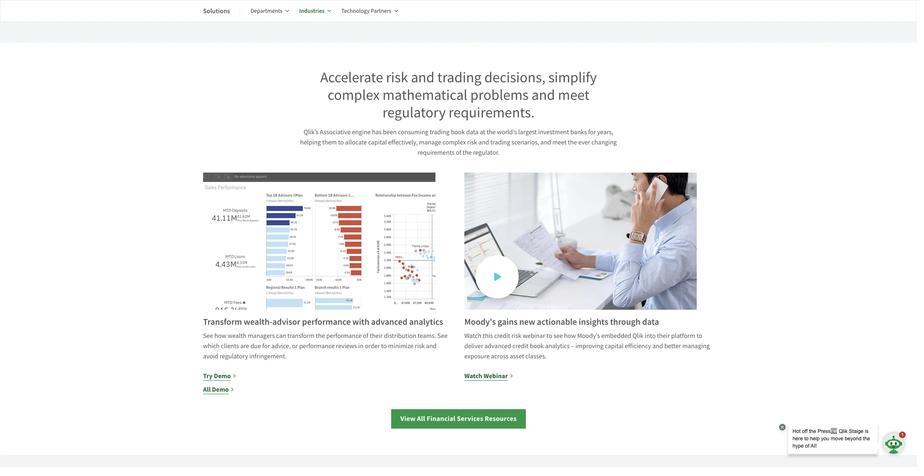 Task type: describe. For each thing, give the bounding box(es) containing it.
embedded
[[602, 332, 631, 340]]

regulator.
[[473, 149, 500, 157]]

managers
[[248, 332, 275, 340]]

requirements.
[[449, 103, 535, 122]]

has
[[372, 128, 382, 137]]

deliver
[[465, 342, 483, 351]]

distribution
[[384, 332, 416, 340]]

solutions
[[203, 6, 230, 15]]

–
[[571, 342, 574, 351]]

partners
[[371, 7, 392, 15]]

are
[[240, 342, 249, 351]]

risk inside accelerate risk and trading decisions, simplify complex mathematical problems and meet regulatory requirements.
[[386, 68, 408, 87]]

regulatory inside see how wealth managers can transform the performance of their distribution teams. see which clients are due for advice, or performance reviews in order to minimize risk and avoid regulatory infringement.
[[220, 352, 248, 361]]

the left ever­
[[568, 138, 577, 147]]

into
[[645, 332, 656, 340]]

helping
[[300, 138, 321, 147]]

been
[[383, 128, 397, 137]]

qlik's associative engine has been consuming trading­ book data at the world's largest investment banks for years, helping them to allocate capital effectively, manage complex risk and trading scenarios, and meet the ever­ changing requirements of the regulator.
[[300, 128, 617, 157]]

complex inside accelerate risk and trading decisions, simplify complex mathematical problems and meet regulatory requirements.
[[328, 86, 380, 104]]

scenarios,
[[512, 138, 539, 147]]

classes.
[[526, 352, 547, 361]]

try demo link
[[203, 371, 236, 381]]

book inside watch this credit risk webinar to see how moody's embedded qlik into their platform to deliver advanced credit book analytics – improving capital efficiency and better managing exposure across asset classes.
[[530, 342, 544, 351]]

watch for watch webinar
[[465, 372, 482, 381]]

improving
[[576, 342, 604, 351]]

webinar
[[484, 372, 508, 381]]

at
[[480, 128, 485, 137]]

all demo link
[[203, 385, 234, 395]]

their inside watch this credit risk webinar to see how moody's embedded qlik into their platform to deliver advanced credit book analytics – improving capital efficiency and better managing exposure across asset classes.
[[657, 332, 670, 340]]

largest
[[518, 128, 537, 137]]

qlik's
[[304, 128, 319, 137]]

industries link
[[299, 2, 331, 20]]

technology partners
[[341, 7, 392, 15]]

industries
[[299, 7, 325, 15]]

analytics inside watch this credit risk webinar to see how moody's embedded qlik into their platform to deliver advanced credit book analytics – improving capital efficiency and better managing exposure across asset classes.
[[545, 342, 570, 351]]

to inside see how wealth managers can transform the performance of their distribution teams. see which clients are due for advice, or performance reviews in order to minimize risk and avoid regulatory infringement.
[[381, 342, 387, 351]]

how inside watch this credit risk webinar to see how moody's embedded qlik into their platform to deliver advanced credit book analytics – improving capital efficiency and better managing exposure across asset classes.
[[564, 332, 576, 340]]

and inside see how wealth managers can transform the performance of their distribution teams. see which clients are due for advice, or performance reviews in order to minimize risk and avoid regulatory infringement.
[[426, 342, 437, 351]]

trading inside qlik's associative engine has been consuming trading­ book data at the world's largest investment banks for years, helping them to allocate capital effectively, manage complex risk and trading scenarios, and meet the ever­ changing requirements of the regulator.
[[491, 138, 510, 147]]

0 vertical spatial analytics
[[409, 316, 443, 328]]

to up managing on the right bottom
[[697, 332, 703, 340]]

managing
[[683, 342, 710, 351]]

view all financial services resources
[[401, 414, 517, 424]]

technology
[[341, 7, 370, 15]]

new
[[519, 316, 535, 328]]

accelerate risk and trading decisions, simplify complex mathematical problems and meet regulatory requirements.
[[320, 68, 597, 122]]

wealth-
[[244, 316, 272, 328]]

0 horizontal spatial advanced
[[371, 316, 408, 328]]

world's
[[497, 128, 517, 137]]

in
[[358, 342, 364, 351]]

across
[[491, 352, 509, 361]]

infringement.
[[249, 352, 287, 361]]

efficiency
[[625, 342, 651, 351]]

years,
[[597, 128, 614, 137]]

view
[[401, 414, 416, 424]]

mathematical
[[383, 86, 468, 104]]

transform
[[203, 316, 242, 328]]

transform wealth-advisor performance with advanced analytics
[[203, 316, 443, 328]]

watch webinar link
[[465, 371, 513, 381]]

complex inside qlik's associative engine has been consuming trading­ book data at the world's largest investment banks for years, helping them to allocate capital effectively, manage complex risk and trading scenarios, and meet the ever­ changing requirements of the regulator.
[[443, 138, 466, 147]]

their inside see how wealth managers can transform the performance of their distribution teams. see which clients are due for advice, or performance reviews in order to minimize risk and avoid regulatory infringement.
[[370, 332, 383, 340]]

capital inside qlik's associative engine has been consuming trading­ book data at the world's largest investment banks for years, helping them to allocate capital effectively, manage complex risk and trading scenarios, and meet the ever­ changing requirements of the regulator.
[[368, 138, 387, 147]]

0 vertical spatial all
[[203, 385, 211, 394]]

reviews
[[336, 342, 357, 351]]

1 vertical spatial all
[[417, 414, 425, 424]]

the right at
[[487, 128, 496, 137]]

minimize
[[388, 342, 414, 351]]

meet inside qlik's associative engine has been consuming trading­ book data at the world's largest investment banks for years, helping them to allocate capital effectively, manage complex risk and trading scenarios, and meet the ever­ changing requirements of the regulator.
[[553, 138, 567, 147]]

due
[[251, 342, 261, 351]]

to left see
[[547, 332, 552, 340]]

problems
[[471, 86, 529, 104]]

moody's
[[465, 316, 496, 328]]

technology partners link
[[341, 2, 398, 20]]

departments
[[251, 7, 283, 15]]

services
[[457, 414, 483, 424]]

try
[[203, 372, 213, 381]]

book inside qlik's associative engine has been consuming trading­ book data at the world's largest investment banks for years, helping them to allocate capital effectively, manage complex risk and trading scenarios, and meet the ever­ changing requirements of the regulator.
[[451, 128, 465, 137]]

to inside qlik's associative engine has been consuming trading­ book data at the world's largest investment banks for years, helping them to allocate capital effectively, manage complex risk and trading scenarios, and meet the ever­ changing requirements of the regulator.
[[338, 138, 344, 147]]

advice,
[[271, 342, 291, 351]]

better
[[665, 342, 681, 351]]

changing
[[592, 138, 617, 147]]

asset
[[510, 352, 524, 361]]

see how wealth managers can transform the performance of their distribution teams. see which clients are due for advice, or performance reviews in order to minimize risk and avoid regulatory infringement.
[[203, 332, 448, 361]]

this
[[483, 332, 493, 340]]

capital inside watch this credit risk webinar to see how moody's embedded qlik into their platform to deliver advanced credit book analytics – improving capital efficiency and better managing exposure across asset classes.
[[605, 342, 624, 351]]

avoid
[[203, 352, 218, 361]]

actionable
[[537, 316, 577, 328]]

for inside see how wealth managers can transform the performance of their distribution teams. see which clients are due for advice, or performance reviews in order to minimize risk and avoid regulatory infringement.
[[262, 342, 270, 351]]



Task type: locate. For each thing, give the bounding box(es) containing it.
departments link
[[251, 2, 289, 20]]

book
[[451, 128, 465, 137], [530, 342, 544, 351]]

to right "order"
[[381, 342, 387, 351]]

requirements
[[418, 149, 455, 157]]

their right into
[[657, 332, 670, 340]]

all demo
[[203, 385, 229, 394]]

through
[[610, 316, 641, 328]]

effectively,
[[388, 138, 418, 147]]

0 vertical spatial data
[[466, 128, 479, 137]]

1 horizontal spatial trading
[[491, 138, 510, 147]]

of inside see how wealth managers can transform the performance of their distribution teams. see which clients are due for advice, or performance reviews in order to minimize risk and avoid regulatory infringement.
[[363, 332, 369, 340]]

2 how from the left
[[564, 332, 576, 340]]

insights
[[579, 316, 609, 328]]

regulatory up consuming
[[383, 103, 446, 122]]

allocate
[[345, 138, 367, 147]]

order
[[365, 342, 380, 351]]

regulatory down clients
[[220, 352, 248, 361]]

0 horizontal spatial book
[[451, 128, 465, 137]]

0 horizontal spatial regulatory
[[220, 352, 248, 361]]

analytics
[[409, 316, 443, 328], [545, 342, 570, 351]]

wealth
[[228, 332, 246, 340]]

1 how from the left
[[215, 332, 226, 340]]

meet
[[558, 86, 590, 104], [553, 138, 567, 147]]

1 horizontal spatial regulatory
[[383, 103, 446, 122]]

advisor
[[272, 316, 300, 328]]

performance
[[302, 316, 351, 328], [326, 332, 362, 340], [299, 342, 335, 351]]

for up ever­
[[588, 128, 596, 137]]

1 horizontal spatial advanced
[[485, 342, 511, 351]]

1 vertical spatial performance
[[326, 332, 362, 340]]

data left at
[[466, 128, 479, 137]]

2 vertical spatial performance
[[299, 342, 335, 351]]

advanced
[[371, 316, 408, 328], [485, 342, 511, 351]]

demo down try demo link
[[212, 385, 229, 394]]

all
[[203, 385, 211, 394], [417, 414, 425, 424]]

data up into
[[642, 316, 659, 328]]

1 vertical spatial watch
[[465, 372, 482, 381]]

advanced up across
[[485, 342, 511, 351]]

of right requirements
[[456, 149, 462, 157]]

of
[[456, 149, 462, 157], [363, 332, 369, 340]]

them
[[322, 138, 337, 147]]

watch webinar
[[465, 372, 508, 381]]

moody's gains new actionable insights through data
[[465, 316, 659, 328]]

associative
[[320, 128, 351, 137]]

0 vertical spatial meet
[[558, 86, 590, 104]]

1 vertical spatial regulatory
[[220, 352, 248, 361]]

can
[[276, 332, 286, 340]]

risk inside watch this credit risk webinar to see how moody's embedded qlik into their platform to deliver advanced credit book analytics – improving capital efficiency and better managing exposure across asset classes.
[[512, 332, 522, 340]]

qlik
[[633, 332, 644, 340]]

0 vertical spatial book
[[451, 128, 465, 137]]

0 vertical spatial demo
[[214, 372, 231, 381]]

regulatory
[[383, 103, 446, 122], [220, 352, 248, 361]]

transform
[[287, 332, 315, 340]]

demo for all demo
[[212, 385, 229, 394]]

how inside see how wealth managers can transform the performance of their distribution teams. see which clients are due for advice, or performance reviews in order to minimize risk and avoid regulatory infringement.
[[215, 332, 226, 340]]

1 vertical spatial demo
[[212, 385, 229, 394]]

1 vertical spatial advanced
[[485, 342, 511, 351]]

credit up asset
[[513, 342, 529, 351]]

with
[[353, 316, 370, 328]]

view all financial services resources link
[[391, 410, 526, 429]]

risk
[[386, 68, 408, 87], [467, 138, 477, 147], [512, 332, 522, 340], [415, 342, 425, 351]]

2 see from the left
[[438, 332, 448, 340]]

0 vertical spatial credit
[[494, 332, 510, 340]]

the left 'regulator.'
[[463, 149, 472, 157]]

performance down transform
[[299, 342, 335, 351]]

watch for watch this credit risk webinar to see how moody's embedded qlik into their platform to deliver advanced credit book analytics – improving capital efficiency and better managing exposure across asset classes.
[[465, 332, 482, 340]]

1 see from the left
[[203, 332, 213, 340]]

how up –
[[564, 332, 576, 340]]

ever­
[[578, 138, 590, 147]]

capital down embedded
[[605, 342, 624, 351]]

investment
[[538, 128, 569, 137]]

banks
[[571, 128, 587, 137]]

1 horizontal spatial for
[[588, 128, 596, 137]]

how up 'which'
[[215, 332, 226, 340]]

1 horizontal spatial how
[[564, 332, 576, 340]]

0 horizontal spatial analytics
[[409, 316, 443, 328]]

0 horizontal spatial complex
[[328, 86, 380, 104]]

engine
[[352, 128, 371, 137]]

all down try
[[203, 385, 211, 394]]

clients
[[221, 342, 239, 351]]

watch down exposure
[[465, 372, 482, 381]]

and
[[411, 68, 435, 87], [532, 86, 555, 104], [479, 138, 489, 147], [541, 138, 551, 147], [426, 342, 437, 351], [653, 342, 663, 351]]

1 vertical spatial for
[[262, 342, 270, 351]]

0 horizontal spatial their
[[370, 332, 383, 340]]

1 horizontal spatial their
[[657, 332, 670, 340]]

0 horizontal spatial of
[[363, 332, 369, 340]]

consuming
[[398, 128, 429, 137]]

1 watch from the top
[[465, 332, 482, 340]]

for
[[588, 128, 596, 137], [262, 342, 270, 351]]

trading­
[[430, 128, 450, 137]]

1 vertical spatial credit
[[513, 342, 529, 351]]

1 vertical spatial meet
[[553, 138, 567, 147]]

or
[[292, 342, 298, 351]]

meet inside accelerate risk and trading decisions, simplify complex mathematical problems and meet regulatory requirements.
[[558, 86, 590, 104]]

demo inside try demo link
[[214, 372, 231, 381]]

0 horizontal spatial see
[[203, 332, 213, 340]]

demo inside all demo link
[[212, 385, 229, 394]]

risk inside see how wealth managers can transform the performance of their distribution teams. see which clients are due for advice, or performance reviews in order to minimize risk and avoid regulatory infringement.
[[415, 342, 425, 351]]

decisions,
[[485, 68, 546, 87]]

accelerate
[[320, 68, 383, 87]]

the down transform wealth-advisor performance with advanced analytics
[[316, 332, 325, 340]]

0 vertical spatial trading
[[438, 68, 482, 87]]

try demo
[[203, 372, 231, 381]]

complex
[[328, 86, 380, 104], [443, 138, 466, 147]]

see right teams.
[[438, 332, 448, 340]]

1 horizontal spatial complex
[[443, 138, 466, 147]]

capital
[[368, 138, 387, 147], [605, 342, 624, 351]]

capital down has
[[368, 138, 387, 147]]

0 horizontal spatial trading
[[438, 68, 482, 87]]

2 their from the left
[[657, 332, 670, 340]]

webinar
[[523, 332, 545, 340]]

0 vertical spatial regulatory
[[383, 103, 446, 122]]

1 vertical spatial trading
[[491, 138, 510, 147]]

performance up see how wealth managers can transform the performance of their distribution teams. see which clients are due for advice, or performance reviews in order to minimize risk and avoid regulatory infringement.
[[302, 316, 351, 328]]

1 horizontal spatial book
[[530, 342, 544, 351]]

watch
[[465, 332, 482, 340], [465, 372, 482, 381]]

1 vertical spatial complex
[[443, 138, 466, 147]]

0 horizontal spatial data
[[466, 128, 479, 137]]

their up "order"
[[370, 332, 383, 340]]

risk inside qlik's associative engine has been consuming trading­ book data at the world's largest investment banks for years, helping them to allocate capital effectively, manage complex risk and trading scenarios, and meet the ever­ changing requirements of the regulator.
[[467, 138, 477, 147]]

0 vertical spatial advanced
[[371, 316, 408, 328]]

0 horizontal spatial how
[[215, 332, 226, 340]]

0 horizontal spatial for
[[262, 342, 270, 351]]

1 vertical spatial of
[[363, 332, 369, 340]]

0 vertical spatial of
[[456, 149, 462, 157]]

1 horizontal spatial data
[[642, 316, 659, 328]]

of inside qlik's associative engine has been consuming trading­ book data at the world's largest investment banks for years, helping them to allocate capital effectively, manage complex risk and trading scenarios, and meet the ever­ changing requirements of the regulator.
[[456, 149, 462, 157]]

performance up reviews
[[326, 332, 362, 340]]

data inside qlik's associative engine has been consuming trading­ book data at the world's largest investment banks for years, helping them to allocate capital effectively, manage complex risk and trading scenarios, and meet the ever­ changing requirements of the regulator.
[[466, 128, 479, 137]]

credit right this
[[494, 332, 510, 340]]

regulatory inside accelerate risk and trading decisions, simplify complex mathematical problems and meet regulatory requirements.
[[383, 103, 446, 122]]

0 vertical spatial performance
[[302, 316, 351, 328]]

demo
[[214, 372, 231, 381], [212, 385, 229, 394]]

for inside qlik's associative engine has been consuming trading­ book data at the world's largest investment banks for years, helping them to allocate capital effectively, manage complex risk and trading scenarios, and meet the ever­ changing requirements of the regulator.
[[588, 128, 596, 137]]

moody's
[[577, 332, 600, 340]]

1 horizontal spatial all
[[417, 414, 425, 424]]

watch up deliver
[[465, 332, 482, 340]]

see
[[554, 332, 563, 340]]

advanced inside watch this credit risk webinar to see how moody's embedded qlik into their platform to deliver advanced credit book analytics – improving capital efficiency and better managing exposure across asset classes.
[[485, 342, 511, 351]]

watch this credit risk webinar to see how moody's embedded qlik into their platform to deliver advanced credit book analytics – improving capital efficiency and better managing exposure across asset classes.
[[465, 332, 710, 361]]

book right trading­
[[451, 128, 465, 137]]

trading
[[438, 68, 482, 87], [491, 138, 510, 147]]

demo for try demo
[[214, 372, 231, 381]]

for right due
[[262, 342, 270, 351]]

trading inside accelerate risk and trading decisions, simplify complex mathematical problems and meet regulatory requirements.
[[438, 68, 482, 87]]

data
[[466, 128, 479, 137], [642, 316, 659, 328]]

manage
[[419, 138, 441, 147]]

0 vertical spatial capital
[[368, 138, 387, 147]]

all right view at the bottom left of the page
[[417, 414, 425, 424]]

gains
[[498, 316, 518, 328]]

book up classes.
[[530, 342, 544, 351]]

0 vertical spatial complex
[[328, 86, 380, 104]]

0 vertical spatial watch
[[465, 332, 482, 340]]

1 horizontal spatial see
[[438, 332, 448, 340]]

simplify
[[549, 68, 597, 87]]

0 horizontal spatial capital
[[368, 138, 387, 147]]

0 vertical spatial for
[[588, 128, 596, 137]]

the inside see how wealth managers can transform the performance of their distribution teams. see which clients are due for advice, or performance reviews in order to minimize risk and avoid regulatory infringement.
[[316, 332, 325, 340]]

demo up all demo link
[[214, 372, 231, 381]]

platform
[[672, 332, 695, 340]]

analytics down see
[[545, 342, 570, 351]]

1 vertical spatial analytics
[[545, 342, 570, 351]]

exposure
[[465, 352, 490, 361]]

to right them
[[338, 138, 344, 147]]

1 vertical spatial book
[[530, 342, 544, 351]]

which
[[203, 342, 220, 351]]

1 vertical spatial data
[[642, 316, 659, 328]]

analytics up teams.
[[409, 316, 443, 328]]

0 horizontal spatial credit
[[494, 332, 510, 340]]

solutions menu bar
[[203, 2, 408, 20]]

resources
[[485, 414, 517, 424]]

see
[[203, 332, 213, 340], [438, 332, 448, 340]]

and inside watch this credit risk webinar to see how moody's embedded qlik into their platform to deliver advanced credit book analytics – improving capital efficiency and better managing exposure across asset classes.
[[653, 342, 663, 351]]

1 horizontal spatial capital
[[605, 342, 624, 351]]

1 horizontal spatial of
[[456, 149, 462, 157]]

advanced up distribution
[[371, 316, 408, 328]]

see up 'which'
[[203, 332, 213, 340]]

0 horizontal spatial all
[[203, 385, 211, 394]]

1 vertical spatial capital
[[605, 342, 624, 351]]

teams.
[[418, 332, 436, 340]]

1 horizontal spatial analytics
[[545, 342, 570, 351]]

to
[[338, 138, 344, 147], [547, 332, 552, 340], [697, 332, 703, 340], [381, 342, 387, 351]]

of up in
[[363, 332, 369, 340]]

2 watch from the top
[[465, 372, 482, 381]]

financial
[[427, 414, 456, 424]]

their
[[370, 332, 383, 340], [657, 332, 670, 340]]

1 horizontal spatial credit
[[513, 342, 529, 351]]

how
[[215, 332, 226, 340], [564, 332, 576, 340]]

the
[[487, 128, 496, 137], [568, 138, 577, 147], [463, 149, 472, 157], [316, 332, 325, 340]]

1 their from the left
[[370, 332, 383, 340]]

watch inside watch this credit risk webinar to see how moody's embedded qlik into their platform to deliver advanced credit book analytics – improving capital efficiency and better managing exposure across asset classes.
[[465, 332, 482, 340]]



Task type: vqa. For each thing, say whether or not it's contained in the screenshot.
Login "image"
no



